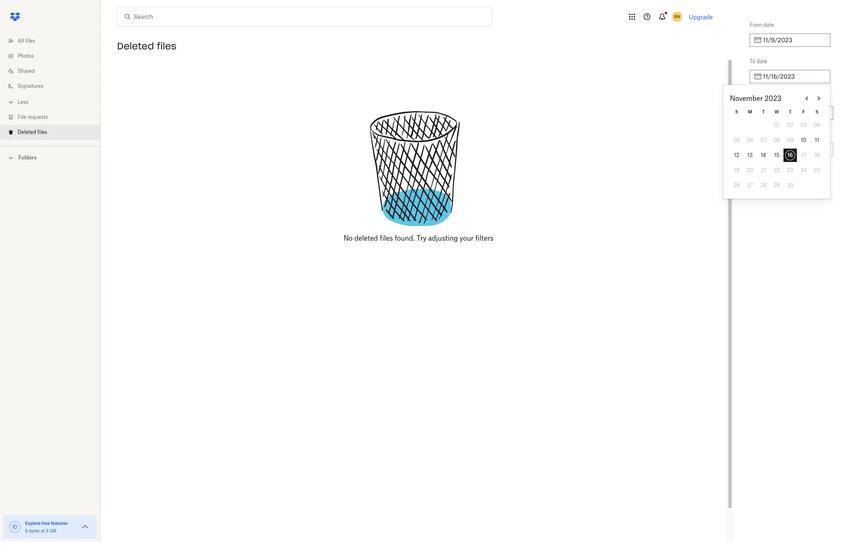 Task type: describe. For each thing, give the bounding box(es) containing it.
1 vertical spatial deleted
[[750, 95, 769, 101]]

november
[[731, 94, 763, 103]]

28 button
[[757, 179, 771, 192]]

folder
[[756, 131, 770, 137]]

1 s from the left
[[736, 109, 739, 114]]

22
[[774, 167, 781, 173]]

upgrade
[[689, 13, 713, 20]]

08
[[774, 137, 781, 143]]

adjusting
[[429, 234, 458, 242]]

30 button
[[784, 179, 798, 192]]

less
[[18, 99, 28, 105]]

30
[[788, 182, 794, 188]]

16
[[788, 152, 794, 158]]

28
[[761, 182, 767, 188]]

folders
[[18, 154, 37, 161]]

photos
[[18, 53, 34, 59]]

06
[[747, 137, 754, 143]]

06 button
[[744, 134, 757, 147]]

2 s from the left
[[816, 109, 819, 114]]

02 button
[[784, 118, 798, 132]]

04 button
[[811, 118, 824, 132]]

17 button
[[798, 149, 811, 162]]

2
[[46, 528, 49, 533]]

18 button
[[811, 149, 824, 162]]

deleted inside deleted files link
[[18, 129, 36, 135]]

2 t from the left
[[789, 109, 792, 114]]

november 2023
[[731, 94, 782, 103]]

from date
[[750, 22, 775, 28]]

requests
[[28, 114, 48, 120]]

deleted files list item
[[0, 125, 100, 140]]

21
[[761, 167, 767, 173]]

10
[[802, 137, 807, 143]]

03
[[801, 122, 808, 128]]

files inside list item
[[37, 129, 47, 135]]

deleted files link
[[7, 125, 100, 140]]

21 button
[[757, 164, 771, 177]]

shared link
[[7, 64, 100, 79]]

features
[[51, 521, 68, 526]]

17
[[802, 152, 807, 158]]

15 button
[[771, 149, 784, 162]]

12
[[735, 152, 740, 158]]

2023
[[765, 94, 782, 103]]

date for from date
[[764, 22, 775, 28]]

explore free features 0 bytes of 2 gb
[[25, 521, 68, 533]]

27
[[748, 182, 754, 188]]

deleted
[[355, 234, 378, 242]]

gb
[[50, 528, 56, 533]]

26
[[734, 182, 740, 188]]

01 button
[[771, 118, 784, 132]]

signatures link
[[7, 79, 100, 94]]

19
[[735, 167, 740, 173]]

24 button
[[798, 164, 811, 177]]

15
[[775, 152, 780, 158]]

in
[[750, 131, 755, 137]]

13
[[748, 152, 753, 158]]

To date text field
[[764, 72, 826, 81]]

07 button
[[757, 134, 771, 147]]

free
[[42, 521, 50, 526]]

23
[[788, 167, 794, 173]]

quota usage element
[[8, 520, 22, 534]]

less image
[[7, 98, 15, 106]]

24
[[801, 167, 807, 173]]

11 button
[[811, 134, 824, 147]]

19 button
[[731, 164, 744, 177]]

1 t from the left
[[763, 109, 765, 114]]



Task type: vqa. For each thing, say whether or not it's contained in the screenshot.
Deleted files link
yes



Task type: locate. For each thing, give the bounding box(es) containing it.
29 button
[[771, 179, 784, 192]]

s left m
[[736, 109, 739, 114]]

deleted files
[[117, 40, 177, 52], [18, 129, 47, 135]]

01
[[775, 122, 780, 128]]

0
[[25, 528, 28, 533]]

shared
[[18, 68, 35, 74]]

0 vertical spatial deleted files
[[117, 40, 177, 52]]

1 horizontal spatial t
[[789, 109, 792, 114]]

f
[[803, 109, 806, 114]]

deleted files inside list item
[[18, 129, 47, 135]]

04
[[814, 122, 821, 128]]

no deleted files found. try adjusting your filters
[[344, 234, 494, 242]]

filters
[[476, 234, 494, 242]]

to date
[[750, 58, 768, 64]]

26 button
[[731, 179, 744, 192]]

file
[[18, 114, 26, 120]]

1 vertical spatial deleted files
[[18, 129, 47, 135]]

1 horizontal spatial deleted files
[[117, 40, 177, 52]]

file requests
[[18, 114, 48, 120]]

29
[[774, 182, 781, 188]]

14 button
[[757, 149, 771, 162]]

08 button
[[771, 134, 784, 147]]

20 button
[[744, 164, 757, 177]]

27 button
[[744, 179, 757, 192]]

From date text field
[[764, 36, 826, 45]]

09
[[788, 137, 794, 143]]

signatures
[[18, 83, 44, 89]]

02
[[788, 122, 794, 128]]

t
[[763, 109, 765, 114], [789, 109, 792, 114]]

deleted by
[[750, 95, 776, 101]]

0 vertical spatial deleted
[[117, 40, 154, 52]]

07
[[761, 137, 767, 143]]

no
[[344, 234, 353, 242]]

explore
[[25, 521, 41, 526]]

2 horizontal spatial deleted
[[750, 95, 769, 101]]

file requests link
[[7, 110, 100, 125]]

date right "to" on the right top of page
[[757, 58, 768, 64]]

date for to date
[[757, 58, 768, 64]]

date right from
[[764, 22, 775, 28]]

05 button
[[731, 134, 744, 147]]

0 horizontal spatial s
[[736, 109, 739, 114]]

date
[[764, 22, 775, 28], [757, 58, 768, 64]]

10 button
[[798, 134, 811, 147]]

found.
[[395, 234, 415, 242]]

photos link
[[7, 49, 100, 64]]

12 button
[[731, 149, 744, 162]]

13 button
[[744, 149, 757, 162]]

to
[[750, 58, 756, 64]]

all files
[[18, 38, 35, 44]]

dropbox image
[[7, 8, 23, 25]]

w
[[775, 109, 780, 114]]

all files link
[[7, 33, 100, 49]]

folders button
[[0, 151, 100, 164]]

16 button
[[784, 149, 798, 162]]

09 button
[[784, 134, 798, 147]]

0 horizontal spatial deleted
[[18, 129, 36, 135]]

list
[[0, 28, 100, 146]]

05
[[734, 137, 741, 143]]

your
[[460, 234, 474, 242]]

0 vertical spatial date
[[764, 22, 775, 28]]

in folder
[[750, 131, 770, 137]]

t up 02
[[789, 109, 792, 114]]

1 vertical spatial date
[[757, 58, 768, 64]]

all
[[18, 38, 24, 44]]

m
[[749, 109, 753, 114]]

03 button
[[798, 118, 811, 132]]

25 button
[[811, 164, 824, 177]]

14
[[761, 152, 767, 158]]

deleted
[[117, 40, 154, 52], [750, 95, 769, 101], [18, 129, 36, 135]]

0 horizontal spatial t
[[763, 109, 765, 114]]

try
[[417, 234, 427, 242]]

22 button
[[771, 164, 784, 177]]

2 vertical spatial deleted
[[18, 129, 36, 135]]

s up 04
[[816, 109, 819, 114]]

11
[[816, 137, 820, 143]]

25
[[815, 167, 821, 173]]

1 horizontal spatial s
[[816, 109, 819, 114]]

bytes
[[29, 528, 40, 533]]

t left "w"
[[763, 109, 765, 114]]

list containing all files
[[0, 28, 100, 146]]

23 button
[[784, 164, 798, 177]]

1 horizontal spatial deleted
[[117, 40, 154, 52]]

by
[[770, 95, 776, 101]]

18
[[815, 152, 820, 158]]

upgrade link
[[689, 13, 713, 20]]

0 horizontal spatial deleted files
[[18, 129, 47, 135]]



